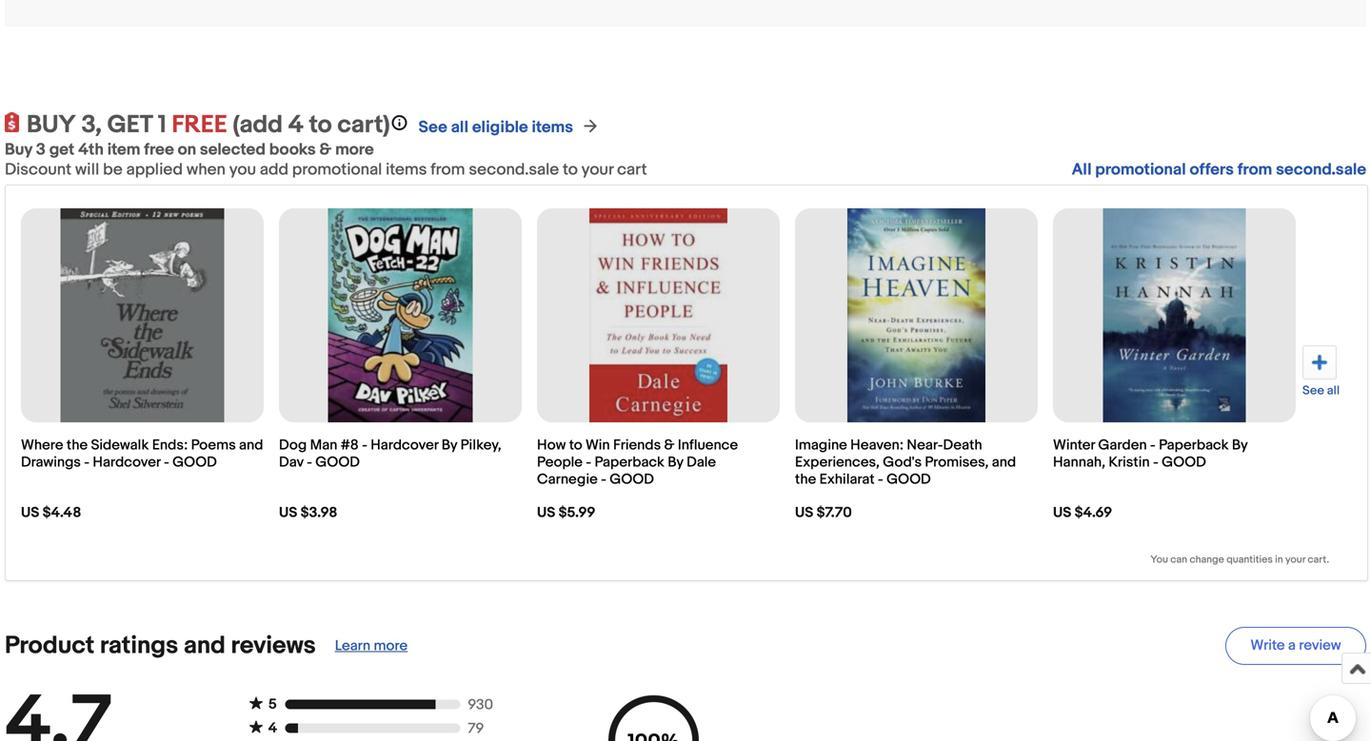 Task type: describe. For each thing, give the bounding box(es) containing it.
3,
[[81, 110, 102, 140]]

& inside buy 3 get 4th item free on selected books & more discount will be applied when you add promotional items from second.sale to your cart
[[319, 140, 332, 160]]

$7.70
[[817, 505, 852, 522]]

1 vertical spatial 4
[[268, 720, 277, 737]]

paperback inside winter garden - paperback by hannah, kristin - good
[[1159, 437, 1229, 454]]

free
[[172, 110, 227, 140]]

quantities
[[1227, 554, 1273, 566]]

us for us $4.69
[[1053, 505, 1072, 522]]

buy 3, get 1 free (add 4 to cart)
[[27, 110, 390, 140]]

winter garden - paperback by hannah, kristin - good
[[1053, 437, 1248, 471]]

man
[[310, 437, 337, 454]]

imagine heaven: near-death experiences, god's promises, and the exhilarat - good
[[795, 437, 1016, 488]]

imagine heaven: near-death experiences, god's promises, and the exhilarat - good link
[[795, 427, 1038, 490]]

dog
[[279, 437, 307, 454]]

product
[[5, 632, 94, 661]]

dav
[[279, 454, 304, 471]]

$3.98
[[301, 505, 337, 522]]

buy 3 get 4th item free on selected books & more discount will be applied when you add promotional items from second.sale to your cart
[[5, 140, 647, 180]]

god's
[[883, 454, 922, 471]]

imagine
[[795, 437, 847, 454]]

the inside 'where the sidewalk ends: poems and drawings - hardcover - good'
[[67, 437, 88, 454]]

us $3.98
[[279, 505, 337, 522]]

pilkey,
[[461, 437, 502, 454]]

buy
[[5, 140, 32, 160]]

get
[[107, 110, 152, 140]]

where the sidewalk ends: poems and drawings - hardcover - good link
[[21, 427, 264, 490]]

write a review link
[[1226, 627, 1367, 666]]

0 horizontal spatial and
[[184, 632, 226, 661]]

see all eligible items link
[[418, 117, 573, 137]]

offers
[[1190, 160, 1234, 180]]

(add
[[233, 110, 283, 140]]

carnegie
[[537, 471, 598, 488]]

you
[[229, 160, 256, 180]]

by inside how to win friends & influence people - paperback by dale carnegie - good
[[668, 454, 684, 471]]

books
[[269, 140, 316, 160]]

2 promotional from the left
[[1095, 160, 1186, 180]]

friends
[[613, 437, 661, 454]]

1 horizontal spatial your
[[1286, 554, 1306, 566]]

us for us $5.99
[[537, 505, 556, 522]]

win
[[586, 437, 610, 454]]

garden
[[1098, 437, 1147, 454]]

1 vertical spatial more
[[374, 638, 408, 655]]

5
[[268, 696, 277, 714]]

0 vertical spatial to
[[309, 110, 332, 140]]

kristin
[[1109, 454, 1150, 471]]

get
[[49, 140, 75, 160]]

buy
[[27, 110, 76, 140]]

item
[[107, 140, 140, 160]]

3
[[36, 140, 46, 160]]

winter
[[1053, 437, 1095, 454]]

see all
[[1303, 384, 1340, 398]]

see all link
[[1303, 346, 1340, 398]]

near-
[[907, 437, 943, 454]]

winter garden - paperback by hannah, kristin - good link
[[1053, 427, 1296, 490]]

heaven:
[[851, 437, 904, 454]]

all promotional offers from second.sale link
[[1072, 160, 1367, 180]]

be
[[103, 160, 123, 180]]

how to win friends & influence people - paperback by dale carnegie - good
[[537, 437, 738, 488]]

review
[[1299, 637, 1341, 655]]

to inside buy 3 get 4th item free on selected books & more discount will be applied when you add promotional items from second.sale to your cart
[[563, 160, 578, 180]]

$5.99
[[559, 505, 596, 522]]

you can change quantities in your cart.
[[1151, 554, 1329, 566]]

where
[[21, 437, 63, 454]]

good inside how to win friends & influence people - paperback by dale carnegie - good
[[610, 471, 654, 488]]

drawings
[[21, 454, 81, 471]]

where the sidewalk ends: poems and drawings - hardcover - good
[[21, 437, 263, 471]]

us for us $4.48
[[21, 505, 39, 522]]

exhilarat
[[820, 471, 875, 488]]

cart
[[617, 160, 647, 180]]

discount
[[5, 160, 72, 180]]

good inside imagine heaven: near-death experiences, god's promises, and the exhilarat - good
[[887, 471, 931, 488]]

a
[[1288, 637, 1296, 655]]

us $4.69
[[1053, 505, 1112, 522]]

free
[[144, 140, 174, 160]]

your inside buy 3 get 4th item free on selected books & more discount will be applied when you add promotional items from second.sale to your cart
[[582, 160, 614, 180]]

how to win friends & influence people - paperback by dale carnegie - good link
[[537, 427, 780, 490]]

people
[[537, 454, 583, 471]]

on
[[178, 140, 196, 160]]

$4.69
[[1075, 505, 1112, 522]]

you
[[1151, 554, 1168, 566]]

930
[[468, 697, 493, 714]]

applied
[[126, 160, 183, 180]]



Task type: vqa. For each thing, say whether or not it's contained in the screenshot.


Task type: locate. For each thing, give the bounding box(es) containing it.
us for us $7.70
[[795, 505, 814, 522]]

items right eligible
[[532, 117, 573, 137]]

100 percents of reviewers think of this product as would recommend element
[[604, 696, 704, 742]]

- inside imagine heaven: near-death experiences, god's promises, and the exhilarat - good
[[878, 471, 883, 488]]

0 horizontal spatial by
[[442, 437, 457, 454]]

us $4.48
[[21, 505, 81, 522]]

your
[[582, 160, 614, 180], [1286, 554, 1306, 566]]

items
[[532, 117, 573, 137], [386, 160, 427, 180]]

to left cart)
[[309, 110, 332, 140]]

0 horizontal spatial from
[[431, 160, 465, 180]]

and inside imagine heaven: near-death experiences, god's promises, and the exhilarat - good
[[992, 454, 1016, 471]]

your right in
[[1286, 554, 1306, 566]]

good down 'friends'
[[610, 471, 654, 488]]

when
[[187, 160, 226, 180]]

2 from from the left
[[1238, 160, 1273, 180]]

1 horizontal spatial items
[[532, 117, 573, 137]]

0 vertical spatial 4
[[288, 110, 304, 140]]

0 vertical spatial more
[[335, 140, 374, 160]]

0 vertical spatial the
[[67, 437, 88, 454]]

0 vertical spatial all
[[451, 117, 469, 137]]

1 horizontal spatial and
[[239, 437, 263, 454]]

dog man #8 - hardcover by pilkey, dav - good link
[[279, 427, 522, 490]]

0 vertical spatial your
[[582, 160, 614, 180]]

1 horizontal spatial hardcover
[[371, 437, 438, 454]]

4 down 5
[[268, 720, 277, 737]]

1 second.sale from the left
[[469, 160, 559, 180]]

us for us $3.98
[[279, 505, 297, 522]]

add
[[260, 160, 289, 180]]

from
[[431, 160, 465, 180], [1238, 160, 1273, 180]]

will
[[75, 160, 99, 180]]

and inside 'where the sidewalk ends: poems and drawings - hardcover - good'
[[239, 437, 263, 454]]

2 vertical spatial to
[[569, 437, 582, 454]]

4 right (add
[[288, 110, 304, 140]]

and right death
[[992, 454, 1016, 471]]

see all eligible items
[[418, 117, 573, 137]]

1 horizontal spatial see
[[1303, 384, 1325, 398]]

influence
[[678, 437, 738, 454]]

sidewalk
[[91, 437, 149, 454]]

see for see all
[[1303, 384, 1325, 398]]

0 horizontal spatial items
[[386, 160, 427, 180]]

good right sidewalk
[[172, 454, 217, 471]]

us
[[21, 505, 39, 522], [279, 505, 297, 522], [537, 505, 556, 522], [795, 505, 814, 522], [1053, 505, 1072, 522]]

paperback inside how to win friends & influence people - paperback by dale carnegie - good
[[595, 454, 665, 471]]

write
[[1251, 637, 1285, 655]]

experiences,
[[795, 454, 880, 471]]

1 horizontal spatial promotional
[[1095, 160, 1186, 180]]

1 vertical spatial items
[[386, 160, 427, 180]]

1 horizontal spatial &
[[664, 437, 675, 454]]

the inside imagine heaven: near-death experiences, god's promises, and the exhilarat - good
[[795, 471, 816, 488]]

from right "offers"
[[1238, 160, 1273, 180]]

1 from from the left
[[431, 160, 465, 180]]

us $5.99
[[537, 505, 596, 522]]

& inside how to win friends & influence people - paperback by dale carnegie - good
[[664, 437, 675, 454]]

all for see all
[[1327, 384, 1340, 398]]

dog man #8 - hardcover by pilkey, dav - good
[[279, 437, 502, 471]]

1 vertical spatial &
[[664, 437, 675, 454]]

0 vertical spatial see
[[418, 117, 447, 137]]

cart)
[[337, 110, 390, 140]]

see
[[418, 117, 447, 137], [1303, 384, 1325, 398]]

the right where
[[67, 437, 88, 454]]

cart.
[[1308, 554, 1329, 566]]

second.sale inside buy 3 get 4th item free on selected books & more discount will be applied when you add promotional items from second.sale to your cart
[[469, 160, 559, 180]]

ratings
[[100, 632, 178, 661]]

learn more
[[335, 638, 408, 655]]

1 horizontal spatial second.sale
[[1276, 160, 1367, 180]]

the down imagine
[[795, 471, 816, 488]]

by
[[442, 437, 457, 454], [1232, 437, 1248, 454], [668, 454, 684, 471]]

1 vertical spatial see
[[1303, 384, 1325, 398]]

hannah,
[[1053, 454, 1106, 471]]

promises,
[[925, 454, 989, 471]]

& right books
[[319, 140, 332, 160]]

us left $4.48
[[21, 505, 39, 522]]

change
[[1190, 554, 1225, 566]]

1 horizontal spatial by
[[668, 454, 684, 471]]

items inside buy 3 get 4th item free on selected books & more discount will be applied when you add promotional items from second.sale to your cart
[[386, 160, 427, 180]]

promotional inside buy 3 get 4th item free on selected books & more discount will be applied when you add promotional items from second.sale to your cart
[[292, 160, 382, 180]]

0 horizontal spatial promotional
[[292, 160, 382, 180]]

hardcover right drawings at the bottom
[[93, 454, 161, 471]]

1 horizontal spatial paperback
[[1159, 437, 1229, 454]]

#8
[[341, 437, 359, 454]]

and
[[239, 437, 263, 454], [992, 454, 1016, 471], [184, 632, 226, 661]]

0 horizontal spatial hardcover
[[93, 454, 161, 471]]

1 us from the left
[[21, 505, 39, 522]]

in
[[1275, 554, 1283, 566]]

more right learn
[[374, 638, 408, 655]]

1 vertical spatial your
[[1286, 554, 1306, 566]]

1 vertical spatial to
[[563, 160, 578, 180]]

2 horizontal spatial by
[[1232, 437, 1248, 454]]

to left cart
[[563, 160, 578, 180]]

0 horizontal spatial see
[[418, 117, 447, 137]]

to inside how to win friends & influence people - paperback by dale carnegie - good
[[569, 437, 582, 454]]

ends:
[[152, 437, 188, 454]]

to left 'win'
[[569, 437, 582, 454]]

good right dav
[[316, 454, 360, 471]]

promotional down cart)
[[292, 160, 382, 180]]

to
[[309, 110, 332, 140], [563, 160, 578, 180], [569, 437, 582, 454]]

good inside winter garden - paperback by hannah, kristin - good
[[1162, 454, 1206, 471]]

more right books
[[335, 140, 374, 160]]

good right kristin
[[1162, 454, 1206, 471]]

see for see all eligible items
[[418, 117, 447, 137]]

all promotional offers from second.sale
[[1072, 160, 1367, 180]]

all for see all eligible items
[[451, 117, 469, 137]]

your left cart
[[582, 160, 614, 180]]

0 horizontal spatial all
[[451, 117, 469, 137]]

good inside 'where the sidewalk ends: poems and drawings - hardcover - good'
[[172, 454, 217, 471]]

learn
[[335, 638, 371, 655]]

0 vertical spatial items
[[532, 117, 573, 137]]

0 horizontal spatial &
[[319, 140, 332, 160]]

eligible
[[472, 117, 528, 137]]

learn more link
[[335, 638, 408, 655]]

more inside buy 3 get 4th item free on selected books & more discount will be applied when you add promotional items from second.sale to your cart
[[335, 140, 374, 160]]

us left $3.98
[[279, 505, 297, 522]]

items down cart)
[[386, 160, 427, 180]]

2 horizontal spatial and
[[992, 454, 1016, 471]]

good
[[172, 454, 217, 471], [316, 454, 360, 471], [1162, 454, 1206, 471], [610, 471, 654, 488], [887, 471, 931, 488]]

us left $5.99
[[537, 505, 556, 522]]

how
[[537, 437, 566, 454]]

2 us from the left
[[279, 505, 297, 522]]

0 horizontal spatial your
[[582, 160, 614, 180]]

5 us from the left
[[1053, 505, 1072, 522]]

by inside dog man #8 - hardcover by pilkey, dav - good
[[442, 437, 457, 454]]

all
[[1072, 160, 1092, 180]]

reviews
[[231, 632, 316, 661]]

0 horizontal spatial the
[[67, 437, 88, 454]]

0 horizontal spatial paperback
[[595, 454, 665, 471]]

& right 'friends'
[[664, 437, 675, 454]]

79
[[468, 721, 484, 738]]

selected
[[200, 140, 266, 160]]

can
[[1171, 554, 1188, 566]]

1 horizontal spatial from
[[1238, 160, 1273, 180]]

promotional right all
[[1095, 160, 1186, 180]]

hardcover
[[371, 437, 438, 454], [93, 454, 161, 471]]

hardcover inside 'where the sidewalk ends: poems and drawings - hardcover - good'
[[93, 454, 161, 471]]

1 horizontal spatial all
[[1327, 384, 1340, 398]]

good down near-
[[887, 471, 931, 488]]

$4.48
[[43, 505, 81, 522]]

1 horizontal spatial 4
[[288, 110, 304, 140]]

hardcover inside dog man #8 - hardcover by pilkey, dav - good
[[371, 437, 438, 454]]

1 promotional from the left
[[292, 160, 382, 180]]

good inside dog man #8 - hardcover by pilkey, dav - good
[[316, 454, 360, 471]]

from down see all eligible items link
[[431, 160, 465, 180]]

product ratings and reviews
[[5, 632, 316, 661]]

1 vertical spatial all
[[1327, 384, 1340, 398]]

1 horizontal spatial the
[[795, 471, 816, 488]]

and right ratings
[[184, 632, 226, 661]]

1 vertical spatial the
[[795, 471, 816, 488]]

and right poems
[[239, 437, 263, 454]]

hardcover right #8
[[371, 437, 438, 454]]

2 second.sale from the left
[[1276, 160, 1367, 180]]

us $7.70
[[795, 505, 852, 522]]

4 us from the left
[[795, 505, 814, 522]]

us left "$4.69"
[[1053, 505, 1072, 522]]

from inside buy 3 get 4th item free on selected books & more discount will be applied when you add promotional items from second.sale to your cart
[[431, 160, 465, 180]]

0 vertical spatial &
[[319, 140, 332, 160]]

1
[[158, 110, 166, 140]]

second.sale
[[469, 160, 559, 180], [1276, 160, 1367, 180]]

3 us from the left
[[537, 505, 556, 522]]

us left $7.70
[[795, 505, 814, 522]]

write a review
[[1251, 637, 1341, 655]]

by inside winter garden - paperback by hannah, kristin - good
[[1232, 437, 1248, 454]]

the
[[67, 437, 88, 454], [795, 471, 816, 488]]

4th
[[78, 140, 104, 160]]

0 horizontal spatial second.sale
[[469, 160, 559, 180]]

4
[[288, 110, 304, 140], [268, 720, 277, 737]]

dale
[[687, 454, 716, 471]]

0 horizontal spatial 4
[[268, 720, 277, 737]]



